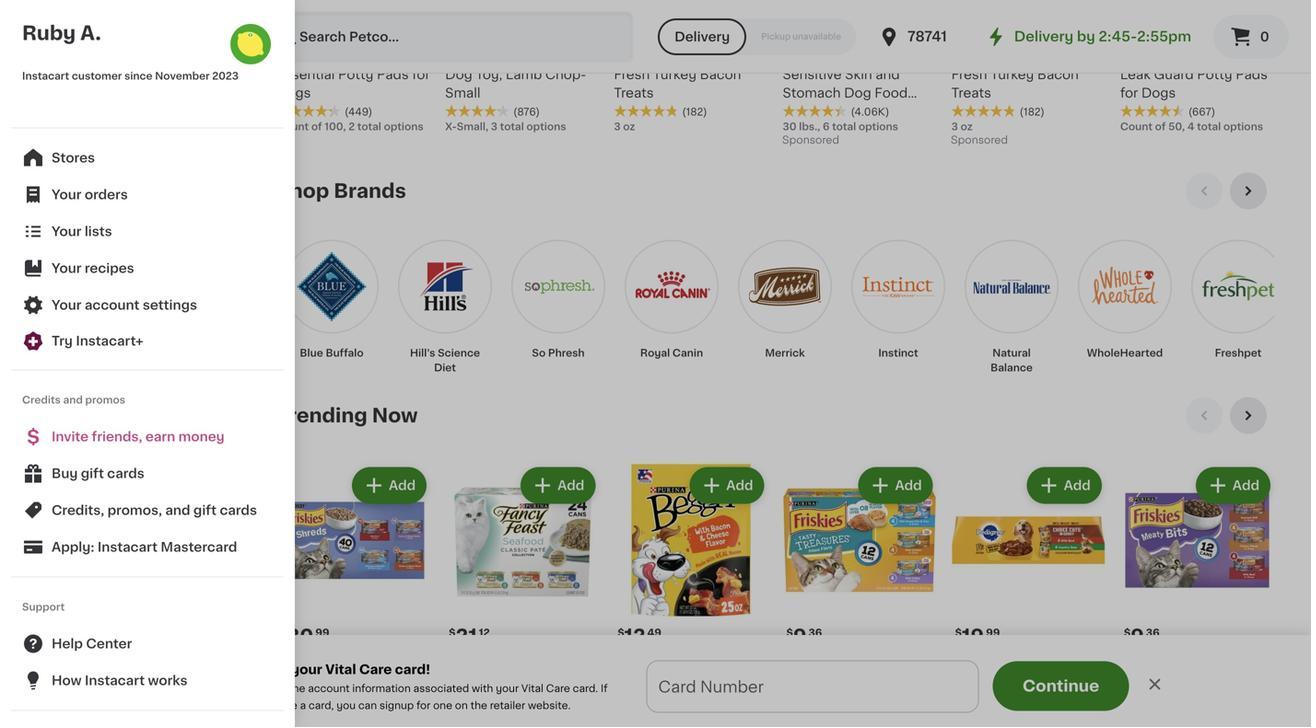 Task type: locate. For each thing, give the bounding box(es) containing it.
collection
[[445, 689, 512, 702]]

freshpet for freshpet dognation fresh turkey bacon treats
[[951, 50, 1009, 63]]

a
[[300, 701, 306, 711]]

36
[[808, 629, 822, 639], [1146, 629, 1160, 639]]

on right one at the left bottom
[[455, 701, 468, 711]]

variety
[[951, 689, 997, 702]]

2 horizontal spatial vital
[[521, 684, 543, 694]]

small down cats on the left
[[22, 532, 59, 545]]

petco
[[98, 178, 137, 191]]

0 horizontal spatial shop
[[52, 286, 86, 299]]

now
[[372, 406, 418, 426]]

purina inside purina pro plan sensitive skin and stomach dog food salmon and rice formula
[[783, 50, 823, 63]]

royal canin image
[[616, 232, 727, 342]]

turkey,
[[276, 689, 323, 702]]

count for $29.99
[[276, 122, 309, 132]]

salmon up lbs.,
[[783, 105, 831, 118]]

instacart up fish link
[[98, 541, 158, 554]]

0 horizontal spatial 6
[[624, 25, 638, 45]]

3 oz down 6 freshpet dognation fresh turkey bacon treats
[[614, 122, 635, 132]]

works
[[148, 675, 187, 688]]

1 vertical spatial with
[[711, 689, 741, 702]]

petco logo image
[[79, 96, 155, 172], [141, 658, 200, 717]]

1 horizontal spatial bacon
[[700, 68, 741, 81]]

orders inside treatment tracker modal dialog
[[713, 687, 767, 703]]

friskies inside purina friskies gravy wet cat food , meaty bits
[[1164, 652, 1213, 665]]

with up cheese
[[711, 689, 741, 702]]

1 turkey from the left
[[991, 68, 1034, 81]]

pets for small
[[62, 532, 92, 545]]

purina up the sensitive
[[783, 50, 823, 63]]

care up 'information'
[[359, 664, 392, 677]]

pads down large
[[1236, 68, 1268, 81]]

november
[[155, 71, 210, 81]]

all stores link
[[63, 11, 243, 63]]

1 oz from the left
[[961, 122, 973, 132]]

2 vertical spatial care
[[546, 684, 570, 694]]

for left toy,
[[412, 68, 430, 81]]

buy inside 'link'
[[52, 468, 78, 480]]

cat inside fancy feast dishware seafood classic pate collection grain free wet cat food
[[474, 707, 497, 720]]

2 horizontal spatial so
[[1120, 50, 1137, 63]]

9 up the bits on the right bottom of the page
[[1131, 628, 1144, 647]]

3 add button from the left
[[691, 469, 762, 503]]

purina down '30 99' at left bottom
[[276, 652, 317, 665]]

$ up the fancy on the left bottom
[[449, 629, 456, 639]]

and
[[875, 68, 900, 81], [834, 105, 859, 118], [63, 395, 83, 405], [165, 504, 190, 517], [394, 689, 419, 702], [659, 707, 683, 720]]

options right 4
[[1223, 122, 1263, 132]]

3 inside treatment tracker modal dialog
[[699, 687, 709, 703]]

total down (4.06k)
[[832, 122, 856, 132]]

0 horizontal spatial care
[[104, 237, 129, 247]]

1 horizontal spatial &
[[333, 707, 343, 720]]

lists link
[[11, 384, 224, 421]]

again
[[93, 359, 130, 372]]

phresh inside 'so phresh extra large leak guard potty pads for dogs'
[[1140, 50, 1185, 63]]

fresh inside 'freshpet dognation fresh turkey bacon treats'
[[951, 68, 987, 81]]

0 horizontal spatial gravy
[[879, 652, 917, 665]]

beggin'
[[658, 652, 707, 665]]

2 potty from the left
[[1197, 68, 1232, 81]]

add button for purina beggin' strips with real meat dog training treats with bacon and cheese flavors
[[691, 469, 762, 503]]

instacart up sales link
[[85, 675, 145, 688]]

$ for purina beggin' strips with real meat dog training treats with bacon and cheese flavors
[[618, 629, 624, 639]]

add for fancy feast dishware seafood classic pate collection grain free wet cat food
[[557, 480, 584, 493]]

wet inside purina friskies gravy wet cat food , meaty bits
[[1120, 670, 1146, 683]]

continue
[[1023, 679, 1099, 695]]

multipet
[[445, 50, 499, 63]]

if
[[601, 684, 608, 694]]

support
[[22, 603, 65, 613]]

hill's science diet link
[[390, 232, 500, 375]]

account inside save with your vital care card! please enter the account information associated with your vital care card. if you don't have a card, you can signup for one on the retailer website.
[[308, 684, 350, 694]]

wet up treasures
[[783, 670, 808, 683]]

2 fresh from the left
[[614, 68, 650, 81]]

1 horizontal spatial vital
[[325, 664, 356, 677]]

bacon down by
[[1037, 68, 1079, 81]]

0 horizontal spatial phresh
[[297, 50, 342, 63]]

$ inside "$ 35 99"
[[1124, 26, 1131, 37]]

salmon
[[783, 105, 831, 118], [346, 707, 395, 720]]

0 horizontal spatial 3 oz
[[614, 122, 635, 132]]

1 horizontal spatial treats
[[668, 689, 708, 702]]

natural balance image
[[956, 232, 1067, 342]]

0 horizontal spatial on
[[455, 701, 468, 711]]

$ 9 36 up "close" icon
[[1124, 628, 1160, 647]]

4
[[1187, 122, 1194, 132]]

credits and promos
[[22, 395, 125, 405]]

cat inside purina friskies gravy wet cat food , meaty bits
[[1149, 670, 1172, 683]]

, inside the purina friskies gravy wet cat food , tasty treasures prime filets
[[875, 670, 878, 683]]

gift up mastercard
[[193, 504, 217, 517]]

1 horizontal spatial 9
[[1131, 628, 1144, 647]]

so phresh
[[532, 348, 585, 358]]

2 horizontal spatial care
[[546, 684, 570, 694]]

free
[[525, 687, 559, 703]]

your inside your orders link
[[52, 188, 81, 201]]

add button for purina friskies wet cat food , shreds beef, turkey, whitefish, and chicken & salmon
[[354, 469, 425, 503]]

instinct image
[[843, 232, 954, 342]]

4 add button from the left
[[860, 469, 931, 503]]

wet up the bits on the right bottom of the page
[[1120, 670, 1146, 683]]

0 vertical spatial &
[[97, 672, 108, 685]]

99 inside $ 19 99
[[986, 629, 1000, 639]]

1 horizontal spatial pads
[[1236, 68, 1268, 81]]

sponsored badge image
[[783, 136, 838, 146], [951, 136, 1007, 146]]

2 (182) from the left
[[682, 107, 707, 117]]

treats inside 'freshpet dognation fresh turkey bacon treats'
[[951, 87, 991, 100]]

royal
[[640, 348, 670, 358]]

pads inside 'so phresh extra large leak guard potty pads for dogs'
[[1236, 68, 1268, 81]]

try instacart+ image
[[22, 330, 44, 352]]

2 9 from the left
[[1131, 628, 1144, 647]]

1 horizontal spatial account
[[308, 684, 350, 694]]

3 down meat
[[699, 687, 709, 703]]

pads down $29.99
[[377, 68, 409, 81]]

pets
[[62, 532, 92, 545], [64, 672, 94, 685]]

bacon up 'flavors'
[[614, 707, 655, 720]]

2 dognation from the left
[[675, 50, 743, 63]]

turkey down "delivery by 2:45-2:55pm" link at the right top of the page
[[991, 68, 1034, 81]]

freshpet inside 'freshpet dognation fresh turkey bacon treats'
[[951, 50, 1009, 63]]

2 friskies from the left
[[827, 652, 876, 665]]

0 horizontal spatial 30
[[287, 628, 314, 647]]

2 horizontal spatial bacon
[[1037, 68, 1079, 81]]

$ 9 36 up card number text field at the bottom
[[786, 628, 822, 647]]

purina for purina beggin' strips with real meat dog training treats with bacon and cheese flavors
[[614, 652, 655, 665]]

0 vertical spatial the
[[288, 684, 305, 694]]

your up retailer
[[496, 684, 519, 694]]

0 vertical spatial account
[[85, 299, 140, 312]]

guarantee
[[142, 218, 195, 228]]

0 vertical spatial pets
[[62, 532, 92, 545]]

$ left 49
[[618, 629, 624, 639]]

cat
[[402, 652, 425, 665], [812, 670, 835, 683], [1149, 670, 1172, 683], [474, 707, 497, 720]]

everyday store prices link
[[55, 198, 180, 212]]

freshpet inside "link"
[[1215, 348, 1262, 358]]

gravy up tasty
[[879, 652, 917, 665]]

buy down invite at the bottom
[[52, 468, 78, 480]]

2 add button from the left
[[522, 469, 594, 503]]

99 right 35
[[1158, 26, 1172, 37]]

1 vertical spatial &
[[333, 707, 343, 720]]

turkey down delivery button
[[653, 68, 697, 81]]

2 36 from the left
[[1146, 629, 1160, 639]]

sponsored badge image for purina pro plan sensitive skin and stomach dog food salmon and rice formula
[[783, 136, 838, 146]]

seafood
[[445, 670, 499, 683]]

fresh inside 6 freshpet dognation fresh turkey bacon treats
[[614, 68, 650, 81]]

1 horizontal spatial more
[[988, 690, 1015, 700]]

turkey inside 6 freshpet dognation fresh turkey bacon treats
[[653, 68, 697, 81]]

food down choice
[[1038, 670, 1071, 683]]

oz inside product group
[[961, 122, 973, 132]]

your for your lists
[[52, 225, 81, 238]]

the
[[288, 684, 305, 694], [470, 701, 487, 711]]

1 buy from the top
[[52, 359, 78, 372]]

30 inside item carousel region
[[287, 628, 314, 647]]

wet inside the purina friskies gravy wet cat food , tasty treasures prime filets
[[783, 670, 808, 683]]

salmon inside purina pro plan sensitive skin and stomach dog food salmon and rice formula
[[783, 105, 831, 118]]

3 down 'freshpet dognation fresh turkey bacon treats'
[[951, 122, 958, 132]]

food up 'rice'
[[875, 87, 908, 100]]

ruby a. image
[[228, 22, 273, 66]]

purina friskies gravy wet cat food , meaty bits
[[1120, 652, 1260, 702]]

dog inside purina pro plan sensitive skin and stomach dog food salmon and rice formula
[[844, 87, 871, 100]]

dogs inside 19 99 $29.99 so phresh new essential potty pads for dogs
[[276, 87, 311, 100]]

0 vertical spatial 30
[[783, 122, 797, 132]]

you left can at the left bottom
[[336, 701, 356, 711]]

wet down collection
[[445, 707, 471, 720]]

1 horizontal spatial freshpet
[[951, 50, 1009, 63]]

credits and promos element
[[11, 419, 284, 566]]

3 inside product group
[[951, 122, 958, 132]]

2 3 oz from the left
[[614, 122, 635, 132]]

1 horizontal spatial sponsored badge image
[[951, 136, 1007, 146]]

1 your from the top
[[52, 188, 81, 201]]

your
[[291, 664, 322, 677], [496, 684, 519, 694]]

purina inside purina beggin' strips with real meat dog training treats with bacon and cheese flavors
[[614, 652, 655, 665]]

purina inside the purina friskies gravy wet cat food , tasty treasures prime filets
[[783, 652, 823, 665]]

1 36 from the left
[[808, 629, 822, 639]]

food right "close" icon
[[1176, 670, 1209, 683]]

, inside purina friskies gravy wet cat food , meaty bits
[[1212, 670, 1215, 683]]

& inside purina friskies wet cat food , shreds beef, turkey, whitefish, and chicken & salmon
[[333, 707, 343, 720]]

purina for purina friskies wet cat food , shreds beef, turkey, whitefish, and chicken & salmon
[[276, 652, 317, 665]]

0 horizontal spatial small
[[22, 532, 59, 545]]

other pets & more link
[[11, 661, 224, 696]]

0 horizontal spatial friskies
[[320, 652, 369, 665]]

& down center
[[97, 672, 108, 685]]

2 pads from the left
[[1236, 68, 1268, 81]]

cat up treasures
[[812, 670, 835, 683]]

1 vertical spatial care
[[359, 664, 392, 677]]

0 horizontal spatial of
[[311, 122, 322, 132]]

add for purina beggin' strips with real meat dog training treats with bacon and cheese flavors
[[726, 480, 753, 493]]

0 horizontal spatial pads
[[377, 68, 409, 81]]

1 options from the left
[[384, 122, 424, 132]]

cat left meaty
[[1149, 670, 1172, 683]]

care down pate
[[546, 684, 570, 694]]

99 up the shreds
[[315, 629, 329, 639]]

1 horizontal spatial 6
[[823, 122, 830, 132]]

1 vertical spatial orders
[[713, 687, 767, 703]]

12 left 49
[[624, 628, 645, 647]]

1 add button from the left
[[354, 469, 425, 503]]

0 vertical spatial 19
[[287, 25, 309, 45]]

1 horizontal spatial ,
[[875, 670, 878, 683]]

friskies inside the purina friskies gravy wet cat food , tasty treasures prime filets
[[827, 652, 876, 665]]

4 your from the top
[[52, 299, 81, 312]]

0 vertical spatial shop
[[276, 182, 329, 201]]

and down next
[[659, 707, 683, 720]]

1 vertical spatial shop
[[52, 286, 86, 299]]

3 oz for 6
[[614, 122, 635, 132]]

3 , from the left
[[1212, 670, 1215, 683]]

99 inside 19 99 $29.99 so phresh new essential potty pads for dogs
[[311, 26, 325, 37]]

0 horizontal spatial 36
[[808, 629, 822, 639]]

, up the turkey,
[[313, 670, 316, 683]]

1 horizontal spatial oz
[[961, 122, 973, 132]]

dogs down the guard
[[1141, 87, 1176, 100]]

shop for shop brands
[[276, 182, 329, 201]]

(522)
[[513, 709, 540, 719]]

lbs.,
[[799, 122, 820, 132]]

your inside your recipes link
[[52, 262, 81, 275]]

1 3 oz from the left
[[951, 122, 973, 132]]

6 left delivery button
[[624, 25, 638, 45]]

0 vertical spatial gift
[[81, 468, 104, 480]]

purina up "close" icon
[[1120, 652, 1161, 665]]

(449)
[[345, 107, 372, 117]]

2 count from the left
[[1120, 122, 1153, 132]]

1 vertical spatial petco logo image
[[141, 658, 200, 717]]

total down (876)
[[500, 122, 524, 132]]

website.
[[528, 701, 571, 711]]

1 vertical spatial gift
[[193, 504, 217, 517]]

0 horizontal spatial more
[[111, 672, 145, 685]]

dog down skin at the top of the page
[[844, 87, 871, 100]]

None search field
[[263, 11, 634, 63]]

pack
[[1000, 689, 1031, 702]]

sponsored badge image for freshpet dognation fresh turkey bacon treats
[[951, 136, 1007, 146]]

$ inside $ 71 98
[[786, 26, 793, 37]]

phresh inside 19 99 $29.99 so phresh new essential potty pads for dogs
[[297, 50, 342, 63]]

1 potty from the left
[[338, 68, 374, 81]]

invite friends, earn money
[[52, 431, 225, 444]]

1 horizontal spatial orders
[[713, 687, 767, 703]]

count left 50,
[[1120, 122, 1153, 132]]

trending
[[276, 406, 367, 426]]

instacart inside support element
[[85, 675, 145, 688]]

2 horizontal spatial treats
[[951, 87, 991, 100]]

instacart inside button
[[98, 541, 158, 554]]

hill's science diet image
[[390, 232, 500, 342]]

try instacart+ link
[[11, 324, 284, 359]]

$ inside $ 12 49
[[618, 629, 624, 639]]

on
[[633, 687, 654, 703], [455, 701, 468, 711]]

account up instacart+
[[85, 299, 140, 312]]

pets down help
[[64, 672, 94, 685]]

30 left lbs.,
[[783, 122, 797, 132]]

invite friends, earn money link
[[11, 419, 284, 456]]

1 horizontal spatial you
[[336, 701, 356, 711]]

cats link
[[11, 486, 224, 521]]

buy for buy gift cards
[[52, 468, 78, 480]]

1 count from the left
[[276, 122, 309, 132]]

instacart down ruby
[[22, 71, 69, 81]]

0 horizontal spatial vital
[[78, 237, 102, 247]]

and down card! at left bottom
[[394, 689, 419, 702]]

so for so phresh
[[532, 348, 546, 358]]

food inside pedigree choice cuts in gravy dog food variety pack
[[1038, 670, 1071, 683]]

friskies for whitefish,
[[320, 652, 369, 665]]

for inside 19 99 $29.99 so phresh new essential potty pads for dogs
[[412, 68, 430, 81]]

so up essential
[[276, 50, 293, 63]]

pets for other
[[64, 672, 94, 685]]

potty down extra
[[1197, 68, 1232, 81]]

0 horizontal spatial $ 9 36
[[786, 628, 822, 647]]

guard
[[1154, 68, 1194, 81]]

birds link
[[11, 591, 224, 626]]

delivery by 2:45-2:55pm link
[[985, 26, 1191, 48]]

salmon inside purina friskies wet cat food , shreds beef, turkey, whitefish, and chicken & salmon
[[346, 707, 395, 720]]

1 friskies from the left
[[320, 652, 369, 665]]

2 of from the left
[[1155, 122, 1166, 132]]

product group containing 12
[[614, 464, 768, 728]]

your down the your lists on the top left of the page
[[52, 262, 81, 275]]

3 total from the left
[[832, 122, 856, 132]]

$ 35 99
[[1124, 25, 1172, 45]]

3 down 6 freshpet dognation fresh turkey bacon treats
[[614, 122, 621, 132]]

1 horizontal spatial of
[[1155, 122, 1166, 132]]

purina inside purina friskies gravy wet cat food , meaty bits
[[1120, 652, 1161, 665]]

3 friskies from the left
[[1164, 652, 1213, 665]]

1 horizontal spatial the
[[470, 701, 487, 711]]

store
[[107, 200, 134, 210]]

2 vertical spatial instacart
[[85, 675, 145, 688]]

1 (182) from the left
[[1020, 107, 1045, 117]]

buffalo
[[326, 348, 364, 358]]

the left retailer
[[470, 701, 487, 711]]

0 vertical spatial with
[[259, 664, 288, 677]]

$ inside '$ 21 12'
[[449, 629, 456, 639]]

sensitive
[[783, 68, 842, 81]]

1 horizontal spatial potty
[[1197, 68, 1232, 81]]

0 horizontal spatial bacon
[[614, 707, 655, 720]]

0 vertical spatial your
[[291, 664, 322, 677]]

purina inside purina friskies wet cat food , shreds beef, turkey, whitefish, and chicken & salmon
[[276, 652, 317, 665]]

and right credits
[[63, 395, 83, 405]]

0 horizontal spatial account
[[85, 299, 140, 312]]

your up the turkey,
[[291, 664, 322, 677]]

so inside 'so phresh extra large leak guard potty pads for dogs'
[[1120, 50, 1137, 63]]

count left 100,
[[276, 122, 309, 132]]

gravy for meaty
[[1217, 652, 1255, 665]]

so for so phresh extra large leak guard potty pads for dogs
[[1120, 50, 1137, 63]]

1 horizontal spatial dogs
[[276, 87, 311, 100]]

close image
[[1146, 676, 1164, 694]]

extra
[[1189, 50, 1222, 63]]

pro
[[827, 50, 848, 63]]

1 horizontal spatial small
[[445, 87, 480, 100]]

add for purina friskies gravy wet cat food , tasty treasures prime filets
[[895, 480, 922, 493]]

2 your from the top
[[52, 225, 81, 238]]

on inside treatment tracker modal dialog
[[633, 687, 654, 703]]

1 vertical spatial vital
[[325, 664, 356, 677]]

options down 'rice'
[[859, 122, 898, 132]]

delivery inside button
[[674, 30, 730, 43]]

apply:
[[52, 541, 94, 554]]

1 horizontal spatial fresh
[[951, 68, 987, 81]]

(182) for 99
[[1020, 107, 1045, 117]]

get free delivery on next 3 orders
[[491, 687, 767, 703]]

enter
[[259, 684, 286, 694]]

gravy for tasty
[[879, 652, 917, 665]]

add for pedigree choice cuts in gravy dog food variety pack
[[1064, 480, 1091, 493]]

2 $ 9 36 from the left
[[1124, 628, 1160, 647]]

your down everyday
[[52, 225, 81, 238]]

your up 100%
[[52, 188, 81, 201]]

1 horizontal spatial with
[[472, 684, 493, 694]]

1 , from the left
[[313, 670, 316, 683]]

sales link
[[11, 696, 224, 728]]

0 vertical spatial care
[[104, 237, 129, 247]]

buy gift cards
[[52, 468, 144, 480]]

1 pads from the left
[[377, 68, 409, 81]]

sales
[[22, 707, 58, 720]]

2 sponsored badge image from the left
[[951, 136, 1007, 146]]

pads inside 19 99 $29.99 so phresh new essential potty pads for dogs
[[377, 68, 409, 81]]

phresh for so phresh extra large leak guard potty pads for dogs
[[1140, 50, 1185, 63]]

gravy inside purina friskies gravy wet cat food , meaty bits
[[1217, 652, 1255, 665]]

product group containing 71
[[783, 0, 937, 151]]

sponsored badge image down 'freshpet dognation fresh turkey bacon treats'
[[951, 136, 1007, 146]]

30 up the turkey,
[[287, 628, 314, 647]]

your orders
[[52, 188, 128, 201]]

1 vertical spatial 30
[[287, 628, 314, 647]]

buy left the it
[[52, 359, 78, 372]]

instinct link
[[843, 232, 954, 361]]

shop link
[[11, 274, 224, 310]]

, up the prime
[[875, 670, 878, 683]]

(182) down 6 freshpet dognation fresh turkey bacon treats
[[682, 107, 707, 117]]

1 vertical spatial for
[[1120, 87, 1138, 100]]

0 vertical spatial for
[[412, 68, 430, 81]]

purina beggin' strips with real meat dog training treats with bacon and cheese flavors
[[614, 652, 748, 728]]

1 9 from the left
[[793, 628, 807, 647]]

5 add button from the left
[[1029, 469, 1100, 503]]

pets inside 'link'
[[62, 532, 92, 545]]

purina up treasures
[[783, 652, 823, 665]]

purina for purina friskies gravy wet cat food , tasty treasures prime filets
[[783, 652, 823, 665]]

pets down credits,
[[62, 532, 92, 545]]

dogs up cats on the left
[[22, 462, 57, 474]]

your lists link
[[11, 213, 284, 250]]

food inside fancy feast dishware seafood classic pate collection grain free wet cat food
[[501, 707, 534, 720]]

fresh down 78741 "popup button"
[[951, 68, 987, 81]]

2 buy from the top
[[52, 468, 78, 480]]

99 inside "$ 35 99"
[[1158, 26, 1172, 37]]

dog inside purina beggin' strips with real meat dog training treats with bacon and cheese flavors
[[715, 670, 742, 683]]

19 99 $29.99 so phresh new essential potty pads for dogs
[[276, 25, 430, 100]]

0 vertical spatial instacart
[[22, 71, 69, 81]]

1 sponsored badge image from the left
[[783, 136, 838, 146]]

please
[[223, 684, 256, 694]]

2 horizontal spatial phresh
[[1140, 50, 1185, 63]]

bacon inside purina beggin' strips with real meat dog training treats with bacon and cheese flavors
[[614, 707, 655, 720]]

36 up "close" icon
[[1146, 629, 1160, 639]]

in
[[951, 670, 963, 683]]

cards inside 'link'
[[107, 468, 144, 480]]

satisfaction
[[78, 218, 139, 228]]

food up the turkey,
[[276, 670, 309, 683]]

$ for so phresh extra large leak guard potty pads for dogs
[[1124, 26, 1131, 37]]

$ up the bits on the right bottom of the page
[[1124, 629, 1131, 639]]

potty down new
[[338, 68, 374, 81]]

your inside your account settings link
[[52, 299, 81, 312]]

delivery for delivery
[[674, 30, 730, 43]]

2 you from the left
[[336, 701, 356, 711]]

0 horizontal spatial 9
[[793, 628, 807, 647]]

product group containing freshpet dognation fresh turkey bacon treats
[[951, 0, 1105, 151]]

pedigree choice cuts in gravy dog food variety pack
[[951, 652, 1093, 702]]

bacon inside 'freshpet dognation fresh turkey bacon treats'
[[1037, 68, 1079, 81]]

4 options from the left
[[1223, 122, 1263, 132]]

36 for purina friskies gravy wet cat food , meaty bits
[[1146, 629, 1160, 639]]

purina down $ 12 49
[[614, 652, 655, 665]]

your recipes
[[52, 262, 134, 275]]

your inside your lists link
[[52, 225, 81, 238]]

1 horizontal spatial so
[[532, 348, 546, 358]]

options left the x-
[[384, 122, 424, 132]]

9 up card number text field at the bottom
[[793, 628, 807, 647]]

0 horizontal spatial delivery
[[674, 30, 730, 43]]

1 horizontal spatial care
[[359, 664, 392, 677]]

buy for buy it again
[[52, 359, 78, 372]]

2 turkey from the left
[[653, 68, 697, 81]]

formula
[[783, 124, 835, 137]]

6 add button from the left
[[1198, 469, 1269, 503]]

0 horizontal spatial fresh
[[614, 68, 650, 81]]

2 , from the left
[[875, 670, 878, 683]]

0 vertical spatial vital
[[78, 237, 102, 247]]

$ for purina friskies gravy wet cat food , meaty bits
[[1124, 629, 1131, 639]]

3 your from the top
[[52, 262, 81, 275]]

fresh
[[951, 68, 987, 81], [614, 68, 650, 81]]

cards up mastercard
[[220, 504, 257, 517]]

0 horizontal spatial cards
[[107, 468, 144, 480]]

small down toy,
[[445, 87, 480, 100]]

the up a
[[288, 684, 305, 694]]

1 of from the left
[[311, 122, 322, 132]]

salmon down whitefish,
[[346, 707, 395, 720]]

1 horizontal spatial 3 oz
[[951, 122, 973, 132]]

0 horizontal spatial sponsored badge image
[[783, 136, 838, 146]]

1 horizontal spatial phresh
[[548, 348, 585, 358]]

1 horizontal spatial delivery
[[1014, 30, 1074, 43]]

count
[[276, 122, 309, 132], [1120, 122, 1153, 132]]

$ up card number text field at the bottom
[[786, 629, 793, 639]]

freshpet for freshpet
[[1215, 348, 1262, 358]]

1 you from the left
[[223, 701, 242, 711]]

how
[[52, 675, 82, 688]]

1 fresh from the left
[[951, 68, 987, 81]]

1 $ 9 36 from the left
[[786, 628, 822, 647]]

orders
[[85, 188, 128, 201], [713, 687, 767, 703]]

0 horizontal spatial (182)
[[682, 107, 707, 117]]

1 dognation from the left
[[1012, 50, 1080, 63]]

care down 100% satisfaction guarantee
[[104, 237, 129, 247]]

of left 50,
[[1155, 122, 1166, 132]]

royal canin
[[640, 348, 703, 358]]

& left (124)
[[333, 707, 343, 720]]

friskies inside purina friskies wet cat food , shreds beef, turkey, whitefish, and chicken & salmon
[[320, 652, 369, 665]]

flavors
[[614, 726, 660, 728]]

19 up pedigree
[[962, 628, 984, 647]]

gift
[[81, 468, 104, 480], [193, 504, 217, 517]]

add for purina friskies wet cat food , shreds beef, turkey, whitefish, and chicken & salmon
[[389, 480, 416, 493]]

0 horizontal spatial count
[[276, 122, 309, 132]]

0 horizontal spatial &
[[97, 672, 108, 685]]

ruby a.
[[22, 23, 101, 43]]

1 horizontal spatial gravy
[[966, 670, 1004, 683]]

dogs down essential
[[276, 87, 311, 100]]

dishware
[[527, 652, 587, 665]]

0 horizontal spatial with
[[259, 664, 288, 677]]

gravy inside the purina friskies gravy wet cat food , tasty treasures prime filets
[[879, 652, 917, 665]]

$ left 2:55pm
[[1124, 26, 1131, 37]]

oz for 6
[[623, 122, 635, 132]]

food inside purina friskies gravy wet cat food , meaty bits
[[1176, 670, 1209, 683]]

, for treasures
[[875, 670, 878, 683]]

3 oz down 'freshpet dognation fresh turkey bacon treats'
[[951, 122, 973, 132]]

0 horizontal spatial salmon
[[346, 707, 395, 720]]

0 horizontal spatial potty
[[338, 68, 374, 81]]

lists
[[85, 225, 112, 238]]

phresh up essential
[[297, 50, 342, 63]]

bacon down delivery button
[[700, 68, 741, 81]]

add button for purina friskies gravy wet cat food , meaty bits
[[1198, 469, 1269, 503]]

how instacart works link
[[11, 663, 284, 700]]

1 horizontal spatial 36
[[1146, 629, 1160, 639]]

2 oz from the left
[[623, 122, 635, 132]]

add button for purina friskies gravy wet cat food , tasty treasures prime filets
[[860, 469, 931, 503]]

cards
[[107, 468, 144, 480], [220, 504, 257, 517]]

1 vertical spatial 19
[[962, 628, 984, 647]]

total right 2
[[357, 122, 381, 132]]

1 horizontal spatial 19
[[962, 628, 984, 647]]

so up leak at the right top of the page
[[1120, 50, 1137, 63]]

treasures
[[783, 689, 845, 702]]

product group
[[783, 0, 937, 151], [951, 0, 1105, 151], [276, 464, 430, 728], [445, 464, 599, 728], [614, 464, 768, 728], [783, 464, 937, 728], [951, 464, 1105, 728], [1120, 464, 1274, 728]]

care
[[104, 237, 129, 247], [359, 664, 392, 677], [546, 684, 570, 694]]



Task type: describe. For each thing, give the bounding box(es) containing it.
add button for fancy feast dishware seafood classic pate collection grain free wet cat food
[[522, 469, 594, 503]]

try instacart+
[[52, 335, 143, 348]]

turkey inside 'freshpet dognation fresh turkey bacon treats'
[[991, 68, 1034, 81]]

$ for pedigree choice cuts in gravy dog food variety pack
[[955, 629, 962, 639]]

buy it again link
[[11, 347, 224, 384]]

shreds
[[319, 670, 365, 683]]

food inside the purina friskies gravy wet cat food , tasty treasures prime filets
[[838, 670, 871, 683]]

service type group
[[658, 18, 856, 55]]

1 vertical spatial cards
[[220, 504, 257, 517]]

1 vertical spatial your
[[496, 684, 519, 694]]

0 vertical spatial with
[[614, 670, 643, 683]]

0 horizontal spatial dogs
[[22, 462, 57, 474]]

blue buffalo image
[[276, 232, 387, 342]]

cat inside purina friskies wet cat food , shreds beef, turkey, whitefish, and chicken & salmon
[[402, 652, 425, 665]]

grain
[[515, 689, 550, 702]]

freshpet inside 6 freshpet dognation fresh turkey bacon treats
[[614, 50, 672, 63]]

stomach
[[783, 87, 841, 100]]

instacart logo image
[[63, 26, 173, 48]]

credits,
[[52, 504, 104, 517]]

and inside purina friskies wet cat food , shreds beef, turkey, whitefish, and chicken & salmon
[[394, 689, 419, 702]]

fish link
[[11, 556, 224, 591]]

count for 35
[[1120, 122, 1153, 132]]

potty inside 'so phresh extra large leak guard potty pads for dogs'
[[1197, 68, 1232, 81]]

, for bits
[[1212, 670, 1215, 683]]

support element
[[11, 626, 284, 700]]

dogs link
[[11, 451, 224, 486]]

total inside product group
[[832, 122, 856, 132]]

science
[[438, 348, 480, 358]]

essential
[[276, 68, 335, 81]]

lists
[[52, 396, 83, 409]]

buy gift cards link
[[11, 456, 284, 492]]

royal canin link
[[616, 232, 727, 361]]

have
[[273, 701, 297, 711]]

and up mastercard
[[165, 504, 190, 517]]

it
[[81, 359, 90, 372]]

save
[[223, 664, 256, 677]]

$29.99
[[332, 31, 378, 44]]

$ for fancy feast dishware seafood classic pate collection grain free wet cat food
[[449, 629, 456, 639]]

9 for purina friskies gravy wet cat food , meaty bits
[[1131, 628, 1144, 647]]

$71.98 original price: $74.99 element
[[783, 23, 937, 47]]

small inside the multipet international dog toy, lamb chop- small
[[445, 87, 480, 100]]

dog inside the multipet international dog toy, lamb chop- small
[[445, 68, 472, 81]]

petco link
[[79, 96, 155, 194]]

and inside purina beggin' strips with real meat dog training treats with bacon and cheese flavors
[[659, 707, 683, 720]]

brands
[[334, 182, 406, 201]]

30 99
[[287, 628, 329, 647]]

$ for purina friskies gravy wet cat food , tasty treasures prime filets
[[786, 629, 793, 639]]

everyday
[[55, 200, 104, 210]]

99 up 'freshpet dognation fresh turkey bacon treats'
[[977, 26, 991, 37]]

pedigree
[[951, 652, 1009, 665]]

treats inside 6 freshpet dognation fresh turkey bacon treats
[[614, 87, 654, 100]]

0 horizontal spatial orders
[[85, 188, 128, 201]]

for inside 'so phresh extra large leak guard potty pads for dogs'
[[1120, 87, 1138, 100]]

don't
[[244, 701, 271, 711]]

purina friskies wet cat food , shreds beef, turkey, whitefish, and chicken & salmon
[[276, 652, 425, 720]]

1 vertical spatial 6
[[823, 122, 830, 132]]

one
[[433, 701, 452, 711]]

free
[[553, 689, 582, 702]]

purina for purina pro plan sensitive skin and stomach dog food salmon and rice formula
[[783, 50, 823, 63]]

purina for purina friskies gravy wet cat food , meaty bits
[[1120, 652, 1161, 665]]

12 inside '$ 21 12'
[[479, 629, 490, 639]]

2023
[[212, 71, 239, 81]]

item carousel region
[[276, 398, 1274, 728]]

classic
[[503, 670, 550, 683]]

invite
[[52, 431, 89, 444]]

stores
[[209, 33, 242, 43]]

merrick image
[[730, 232, 840, 342]]

wholehearted
[[1087, 348, 1163, 358]]

signup
[[379, 701, 414, 711]]

buy it again
[[52, 359, 130, 372]]

product group containing 30
[[276, 464, 430, 728]]

customer
[[72, 71, 122, 81]]

dognation inside 'freshpet dognation fresh turkey bacon treats'
[[1012, 50, 1080, 63]]

promos,
[[107, 504, 162, 517]]

treatment tracker modal dialog
[[240, 662, 1311, 728]]

and down plan
[[875, 68, 900, 81]]

card,
[[309, 701, 334, 711]]

4 total from the left
[[1197, 122, 1221, 132]]

of for $29.99
[[311, 122, 322, 132]]

30 for 30 lbs., 6 total options
[[783, 122, 797, 132]]

instacart for apply:
[[98, 541, 158, 554]]

freshpet image
[[1183, 232, 1294, 342]]

wet inside purina friskies wet cat food , shreds beef, turkey, whitefish, and chicken & salmon
[[373, 652, 399, 665]]

21
[[456, 628, 477, 647]]

2 total from the left
[[500, 122, 524, 132]]

3 oz for 99
[[951, 122, 973, 132]]

dognation inside 6 freshpet dognation fresh turkey bacon treats
[[675, 50, 743, 63]]

100% satisfaction guarantee
[[47, 218, 195, 228]]

add vital care to save
[[55, 237, 169, 247]]

potty inside 19 99 $29.99 so phresh new essential potty pads for dogs
[[338, 68, 374, 81]]

9 for purina friskies gravy wet cat food , tasty treasures prime filets
[[793, 628, 807, 647]]

(182) for 6
[[682, 107, 707, 117]]

30 lbs., 6 total options
[[783, 122, 898, 132]]

$ 19 99
[[955, 628, 1000, 647]]

99 inside '30 99'
[[315, 629, 329, 639]]

shop for shop
[[52, 286, 86, 299]]

so phresh image
[[503, 232, 614, 342]]

delivery for delivery by 2:45-2:55pm
[[1014, 30, 1074, 43]]

1 horizontal spatial 12
[[624, 628, 645, 647]]

apply: instacart mastercard button
[[11, 529, 284, 566]]

your for your recipes
[[52, 262, 81, 275]]

78741
[[907, 30, 947, 43]]

more inside other pets & more link
[[111, 672, 145, 685]]

so inside 19 99 $29.99 so phresh new essential potty pads for dogs
[[276, 50, 293, 63]]

diet
[[434, 363, 456, 373]]

dogs inside 'so phresh extra large leak guard potty pads for dogs'
[[1141, 87, 1176, 100]]

hill's
[[410, 348, 435, 358]]

lamb
[[506, 68, 542, 81]]

x-
[[445, 122, 457, 132]]

0 horizontal spatial the
[[288, 684, 305, 694]]

6 inside 6 freshpet dognation fresh turkey bacon treats
[[624, 25, 638, 45]]

and up '30 lbs., 6 total options'
[[834, 105, 859, 118]]

stores link
[[11, 140, 284, 176]]

chop-
[[545, 68, 586, 81]]

shop brands
[[276, 182, 406, 201]]

count of 50, 4 total options
[[1120, 122, 1263, 132]]

3 right small,
[[491, 122, 498, 132]]

30 for 30 99
[[287, 628, 314, 647]]

1 horizontal spatial gift
[[193, 504, 217, 517]]

natural balance
[[990, 348, 1033, 373]]

$ 9 36 for purina friskies gravy wet cat food , tasty treasures prime filets
[[786, 628, 822, 647]]

fancy feast dishware seafood classic pate collection grain free wet cat food
[[445, 652, 587, 720]]

earn
[[145, 431, 175, 444]]

natural
[[992, 348, 1031, 358]]

hill's science diet
[[410, 348, 480, 373]]

cat inside the purina friskies gravy wet cat food , tasty treasures prime filets
[[812, 670, 835, 683]]

0
[[1260, 30, 1269, 43]]

2 options from the left
[[526, 122, 566, 132]]

by
[[1077, 30, 1095, 43]]

bacon inside 6 freshpet dognation fresh turkey bacon treats
[[700, 68, 741, 81]]

product group containing 21
[[445, 464, 599, 728]]

recipes
[[85, 262, 134, 275]]

for inside save with your vital care card! please enter the account information associated with your vital care card. if you don't have a card, you can signup for one on the retailer website.
[[416, 701, 431, 711]]

$ 21 12
[[449, 628, 490, 647]]

phresh for so phresh
[[548, 348, 585, 358]]

your for your orders
[[52, 188, 81, 201]]

center
[[86, 638, 132, 651]]

international
[[502, 50, 584, 63]]

49
[[647, 629, 661, 639]]

instacart for how
[[85, 675, 145, 688]]

information
[[352, 684, 411, 694]]

19 inside 19 99 $29.99 so phresh new essential potty pads for dogs
[[287, 25, 309, 45]]

try
[[52, 335, 73, 348]]

(122)
[[851, 709, 875, 719]]

0 vertical spatial petco logo image
[[79, 96, 155, 172]]

blue buffalo
[[300, 348, 364, 358]]

product group containing 19
[[951, 464, 1105, 728]]

36 for purina friskies gravy wet cat food , tasty treasures prime filets
[[808, 629, 822, 639]]

your for your account settings
[[52, 299, 81, 312]]

19 inside item carousel region
[[962, 628, 984, 647]]

more inside more button
[[988, 690, 1015, 700]]

wholehearted image
[[1070, 232, 1180, 342]]

gravy inside pedigree choice cuts in gravy dog food variety pack
[[966, 670, 1004, 683]]

(44)
[[1020, 709, 1041, 719]]

so phresh link
[[503, 232, 614, 361]]

1 vertical spatial with
[[472, 684, 493, 694]]

merrick
[[765, 348, 805, 358]]

delivery button
[[658, 18, 746, 55]]

account inside your account settings link
[[85, 299, 140, 312]]

on inside save with your vital care card! please enter the account information associated with your vital care card. if you don't have a card, you can signup for one on the retailer website.
[[455, 701, 468, 711]]

add button for pedigree choice cuts in gravy dog food variety pack
[[1029, 469, 1100, 503]]

everyday store prices
[[55, 200, 169, 210]]

food inside purina friskies wet cat food , shreds beef, turkey, whitefish, and chicken & salmon
[[276, 670, 309, 683]]

help center link
[[11, 626, 284, 663]]

treats inside purina beggin' strips with real meat dog training treats with bacon and cheese flavors
[[668, 689, 708, 702]]

3 options from the left
[[859, 122, 898, 132]]

rice
[[862, 105, 891, 118]]

(124)
[[345, 709, 369, 719]]

oz for 99
[[961, 122, 973, 132]]

friskies for prime
[[827, 652, 876, 665]]

freshpet link
[[1183, 232, 1294, 361]]

6 freshpet dognation fresh turkey bacon treats
[[614, 25, 743, 100]]

training
[[614, 689, 665, 702]]

food inside purina pro plan sensitive skin and stomach dog food salmon and rice formula
[[875, 87, 908, 100]]

feast
[[488, 652, 524, 665]]

of for 35
[[1155, 122, 1166, 132]]

add for purina friskies gravy wet cat food , meaty bits
[[1233, 480, 1259, 493]]

$19.99 original price: $29.99 element
[[276, 23, 430, 47]]

dog inside pedigree choice cuts in gravy dog food variety pack
[[1008, 670, 1035, 683]]

wet inside fancy feast dishware seafood classic pate collection grain free wet cat food
[[445, 707, 471, 720]]

small inside 'link'
[[22, 532, 59, 545]]

promos
[[85, 395, 125, 405]]

1 vertical spatial the
[[470, 701, 487, 711]]

, inside purina friskies wet cat food , shreds beef, turkey, whitefish, and chicken & salmon
[[313, 670, 316, 683]]

$ 9 36 for purina friskies gravy wet cat food , meaty bits
[[1124, 628, 1160, 647]]

1 total from the left
[[357, 122, 381, 132]]

Card Number text field
[[647, 662, 978, 713]]

leak
[[1120, 68, 1151, 81]]

natural balance link
[[956, 232, 1067, 375]]

choice
[[1013, 652, 1059, 665]]

gift inside 'link'
[[81, 468, 104, 480]]



Task type: vqa. For each thing, say whether or not it's contained in the screenshot.
fourth SELECT from the top
no



